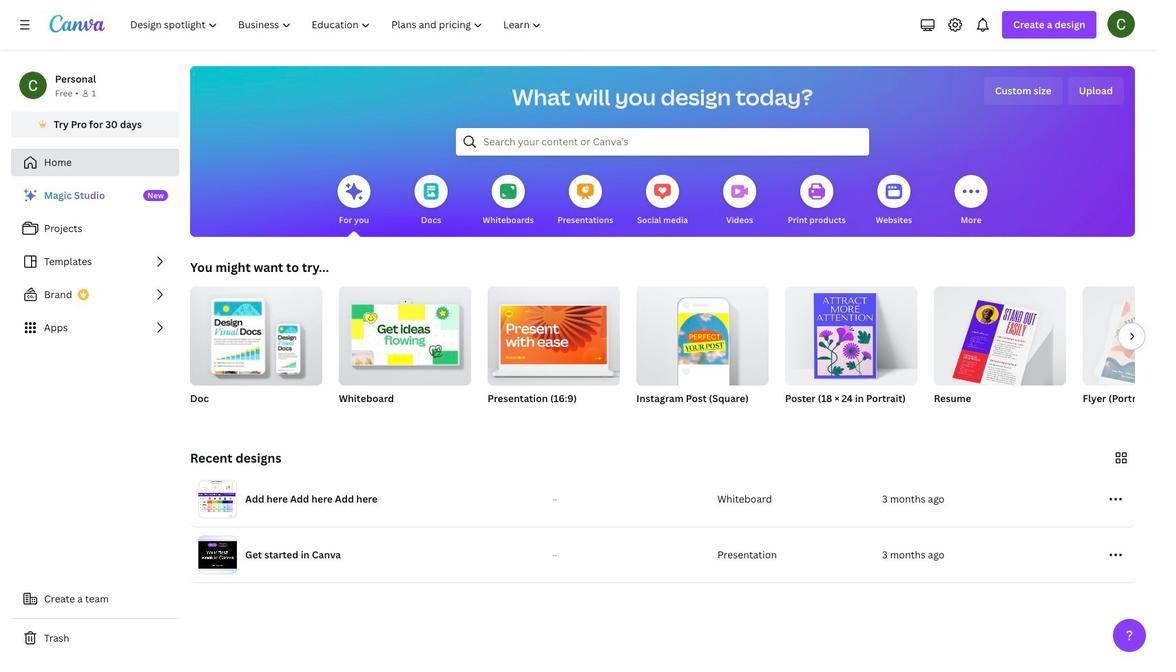 Task type: describe. For each thing, give the bounding box(es) containing it.
christina overa image
[[1107, 10, 1135, 38]]

Search search field
[[483, 129, 842, 155]]



Task type: locate. For each thing, give the bounding box(es) containing it.
group
[[190, 281, 322, 423], [190, 281, 322, 386], [339, 281, 471, 423], [339, 281, 471, 386], [488, 281, 620, 423], [488, 281, 620, 386], [636, 281, 769, 423], [636, 281, 769, 386], [785, 281, 917, 423], [785, 281, 917, 386], [934, 281, 1066, 423], [934, 281, 1066, 392], [1083, 286, 1157, 423], [1083, 286, 1157, 386]]

top level navigation element
[[121, 11, 553, 39]]

list
[[11, 182, 179, 342]]

None search field
[[456, 128, 869, 156]]



Task type: vqa. For each thing, say whether or not it's contained in the screenshot.
you
no



